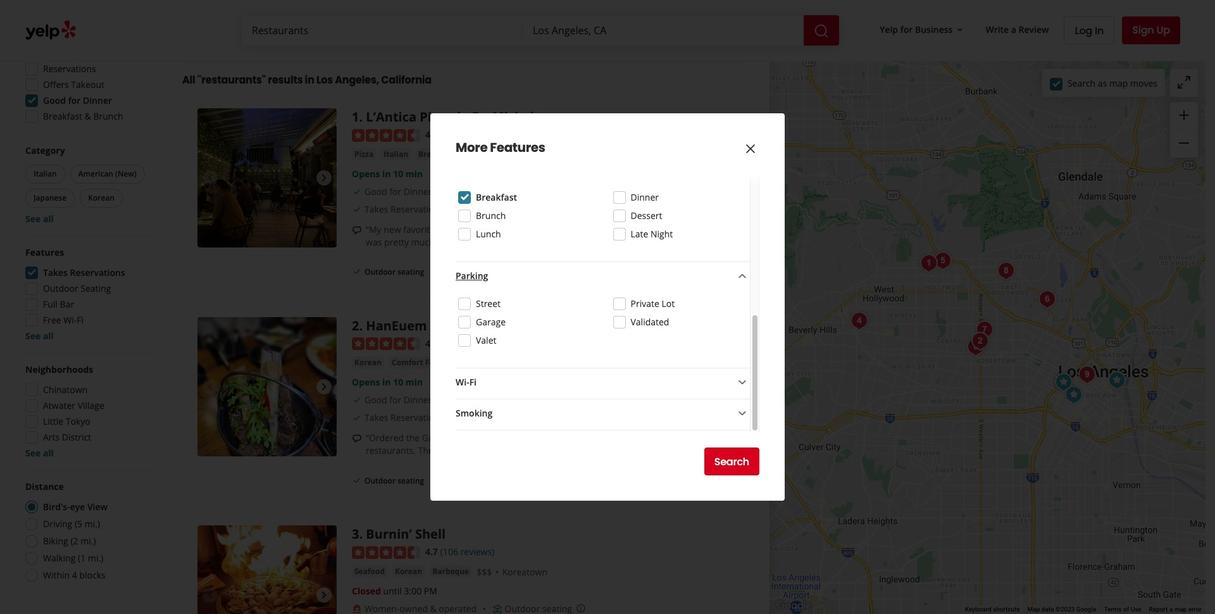 Task type: vqa. For each thing, say whether or not it's contained in the screenshot.
2nd 10
yes



Task type: locate. For each thing, give the bounding box(es) containing it.
offers
[[43, 78, 69, 91]]

atwater village
[[43, 399, 104, 411]]

2 all from the top
[[43, 330, 54, 342]]

0 vertical spatial search
[[1068, 77, 1096, 89]]

superb.
[[529, 445, 560, 457]]

all down free
[[43, 330, 54, 342]]

0 horizontal spatial map
[[1110, 77, 1128, 89]]

1 vertical spatial .
[[359, 317, 363, 334]]

3 all from the top
[[43, 447, 54, 459]]

2 min from the top
[[406, 376, 423, 388]]

0 horizontal spatial breakfast & brunch
[[43, 110, 123, 122]]

italian
[[384, 149, 408, 159], [34, 168, 57, 179]]

was
[[552, 223, 568, 235], [366, 236, 382, 248]]

opens down 4.4 star rating image
[[352, 376, 380, 388]]

for up the pizza…"
[[619, 223, 631, 235]]

for down 'comfort'
[[390, 394, 402, 406]]

1 vertical spatial seating
[[398, 475, 424, 486]]

10 for l'antica
[[393, 168, 403, 180]]

2 . from the top
[[359, 317, 363, 334]]

good down offers
[[43, 94, 66, 106]]

0 vertical spatial opens in 10 min
[[352, 168, 423, 180]]

0 vertical spatial takes
[[365, 203, 388, 215]]

l'antica pizzeria da michele link
[[366, 108, 542, 125]]

korean for the rightmost korean link
[[395, 566, 422, 577]]

0 vertical spatial breakfast
[[43, 110, 82, 122]]

next image for 2 . haneuem
[[317, 379, 332, 394]]

pretty
[[384, 236, 409, 248]]

italian button down 4.3 star rating image
[[381, 148, 411, 161]]

(2
[[71, 535, 78, 547]]

16 outdoor seating v2 image
[[492, 604, 502, 614]]

0 horizontal spatial haneuem image
[[198, 317, 337, 456]]

1 outdoor seating from the top
[[365, 267, 424, 277]]

10
[[393, 168, 403, 180], [393, 376, 403, 388]]

italian down 4.3 star rating image
[[384, 149, 408, 159]]

0 vertical spatial outdoor
[[365, 267, 396, 277]]

was right pizza
[[552, 223, 568, 235]]

zoom out image
[[1177, 136, 1192, 151]]

"ordered the galbi jjim and squid stir fry rice dish.  i have been to chef sul's other restaurants.  the taste has always been superb. galbi jjim had a unique…"
[[366, 432, 700, 457]]

a right had
[[621, 445, 626, 457]]

2 previous image from the top
[[203, 588, 218, 603]]

in for 2
[[382, 376, 391, 388]]

min down italian 'link'
[[406, 168, 423, 180]]

1 vertical spatial wi-
[[456, 376, 470, 388]]

for
[[901, 23, 913, 35], [68, 94, 81, 106], [390, 185, 402, 197], [619, 223, 631, 235], [390, 394, 402, 406]]

italian inside 'link'
[[384, 149, 408, 159]]

italian down category
[[34, 168, 57, 179]]

overall
[[691, 223, 719, 235]]

opens in 10 min down 'comfort'
[[352, 376, 423, 388]]

3 see all from the top
[[25, 447, 54, 459]]

0 vertical spatial map
[[1110, 77, 1128, 89]]

mi.) right (5
[[85, 518, 100, 530]]

breakfast down 4.3
[[418, 149, 455, 159]]

previous image
[[203, 170, 218, 186], [203, 588, 218, 603]]

0 vertical spatial fi
[[77, 314, 84, 326]]

2 reviews) from the top
[[461, 546, 495, 558]]

. up 4.4 star rating image
[[359, 317, 363, 334]]

seating down much
[[398, 267, 424, 277]]

good up "ordered
[[365, 394, 387, 406]]

sparrow italia image
[[1051, 369, 1077, 395]]

korean button up 3:00
[[393, 565, 425, 578]]

16 checkmark v2 image down the pizza link
[[352, 186, 362, 197]]

wi-fi button
[[456, 375, 750, 391]]

more link
[[394, 8, 418, 20], [643, 236, 666, 248]]

2 vertical spatial 16 checkmark v2 image
[[352, 413, 362, 423]]

breakfast & brunch
[[43, 110, 123, 122], [418, 149, 493, 159]]

margherita
[[481, 223, 527, 235], [562, 236, 607, 248]]

brunch up lunch
[[476, 210, 506, 222]]

see all button down japanese button in the left of the page
[[25, 213, 54, 225]]

wi- inside dropdown button
[[456, 376, 470, 388]]

16 checkmark v2 image
[[352, 186, 362, 197], [352, 266, 362, 277], [352, 395, 362, 405], [352, 475, 362, 485]]

takes reservations up outdoor seating
[[43, 267, 125, 279]]

dinner down 'comfort food' button
[[404, 394, 432, 406]]

16 checkmark v2 image down 16 speech v2 image
[[352, 266, 362, 277]]

2 see all from the top
[[25, 330, 54, 342]]

group
[[22, 11, 157, 127], [1171, 102, 1198, 158], [23, 144, 157, 225], [22, 246, 157, 342], [22, 363, 157, 460]]

squid
[[481, 432, 504, 444]]

1 16 checkmark v2 image from the top
[[352, 186, 362, 197]]

1 horizontal spatial breakfast & brunch
[[418, 149, 493, 159]]

the inside the "my new favorite pizza! the margherita pizza was a little salty for my liking, but overall it was pretty much perfect, better than any other margherita pizza…"
[[463, 223, 478, 235]]

2 horizontal spatial korean
[[395, 566, 422, 577]]

takes up outdoor seating
[[43, 267, 68, 279]]

2 vertical spatial see all
[[25, 447, 54, 459]]

1 opens in 10 min from the top
[[352, 168, 423, 180]]

1 . l'antica pizzeria da michele
[[352, 108, 542, 125]]

min down 'comfort food' button
[[406, 376, 423, 388]]

1 slideshow element from the top
[[198, 108, 337, 248]]

map left error
[[1175, 606, 1187, 613]]

italian button
[[381, 148, 411, 161], [25, 165, 65, 184]]

jjim down have
[[586, 445, 601, 457]]

wi-
[[63, 314, 77, 326], [456, 376, 470, 388]]

1 vertical spatial 24 chevron down v2 image
[[735, 269, 750, 284]]

16 checkmark v2 image up 16 speech v2 icon
[[352, 395, 362, 405]]

16 checkmark v2 image for 2 . haneuem
[[352, 413, 362, 423]]

mi.) right (1
[[88, 552, 103, 564]]

a left little
[[570, 223, 575, 235]]

other inside the "my new favorite pizza! the margherita pizza was a little salty for my liking, but overall it was pretty much perfect, better than any other margherita pizza…"
[[537, 236, 559, 248]]

3 see all button from the top
[[25, 447, 54, 459]]

24 chevron down v2 image
[[735, 406, 750, 421]]

see all button for chinatown
[[25, 447, 54, 459]]

reservations up offers takeout
[[43, 63, 96, 75]]

dinner
[[83, 94, 112, 106], [404, 185, 432, 197], [631, 191, 659, 203], [404, 394, 432, 406]]

much
[[411, 236, 435, 248]]

other down pizza
[[537, 236, 559, 248]]

my
[[633, 223, 646, 235]]

2 vertical spatial korean
[[395, 566, 422, 577]]

los
[[316, 73, 333, 87]]

$$$ right more
[[500, 149, 515, 161]]

$$$ down "(106 reviews)"
[[477, 566, 492, 578]]

good for dinner
[[43, 94, 112, 106], [365, 185, 432, 197], [365, 394, 432, 406]]

all for takes reservations
[[43, 330, 54, 342]]

jjim up taste
[[446, 432, 461, 444]]

outdoor up full bar on the left
[[43, 282, 78, 294]]

1 horizontal spatial korean button
[[352, 357, 384, 369]]

1 vertical spatial brunch
[[465, 149, 493, 159]]

1 vertical spatial $$$
[[505, 357, 520, 369]]

korean link
[[352, 357, 384, 369], [393, 565, 425, 578]]

24 chevron down v2 image inside wi-fi dropdown button
[[735, 375, 750, 390]]

4.4 star rating image
[[352, 338, 420, 350]]

burnin' shell link
[[366, 526, 446, 543]]

takes for 1
[[365, 203, 388, 215]]

l'antica pizzeria da michele image
[[916, 250, 942, 276]]

opens in 10 min for l'antica pizzeria da michele
[[352, 168, 423, 180]]

2 next image from the top
[[317, 379, 332, 394]]

2 opens in 10 min from the top
[[352, 376, 423, 388]]

see all button down free
[[25, 330, 54, 342]]

japanese
[[34, 192, 67, 203]]

1 horizontal spatial the
[[463, 223, 478, 235]]

. for 3
[[359, 526, 363, 543]]

mi.) right the (2
[[81, 535, 96, 547]]

0 vertical spatial 16 checkmark v2 image
[[352, 204, 362, 214]]

0 vertical spatial see all button
[[25, 213, 54, 225]]

driving
[[43, 518, 72, 530]]

korean button down 4.4 star rating image
[[352, 357, 384, 369]]

pm
[[424, 585, 437, 597]]

0 vertical spatial mi.)
[[85, 518, 100, 530]]

& inside breakfast & brunch button
[[457, 149, 463, 159]]

fi inside dropdown button
[[469, 376, 477, 388]]

burnin' shell image
[[198, 526, 337, 614]]

yelp for business
[[880, 23, 953, 35]]

0 vertical spatial previous image
[[203, 170, 218, 186]]

0 horizontal spatial margherita
[[481, 223, 527, 235]]

jjim
[[446, 432, 461, 444], [586, 445, 601, 457]]

breakfast & brunch inside button
[[418, 149, 493, 159]]

0 vertical spatial other
[[537, 236, 559, 248]]

0 vertical spatial all
[[43, 213, 54, 225]]

2 vertical spatial in
[[382, 376, 391, 388]]

and
[[463, 432, 479, 444]]

liking,
[[648, 223, 672, 235]]

24 chevron down v2 image
[[735, 162, 750, 178], [735, 269, 750, 284], [735, 375, 750, 390]]

breakfast & brunch down takeout
[[43, 110, 123, 122]]

delivery
[[447, 267, 477, 277]]

1 horizontal spatial galbi
[[562, 445, 584, 457]]

2 slideshow element from the top
[[198, 317, 337, 456]]

2 vertical spatial takes reservations
[[365, 412, 444, 424]]

"my new favorite pizza! the margherita pizza was a little salty for my liking, but overall it was pretty much perfect, better than any other margherita pizza…"
[[366, 223, 726, 248]]

0 horizontal spatial jjim
[[446, 432, 461, 444]]

0 vertical spatial &
[[85, 110, 91, 122]]

0 horizontal spatial breakfast
[[43, 110, 82, 122]]

saffy's image
[[994, 258, 1019, 283]]

(new)
[[115, 168, 137, 179]]

takes reservations up new
[[365, 203, 444, 215]]

all
[[182, 73, 195, 87]]

3 . burnin' shell
[[352, 526, 446, 543]]

dinner inside more features dialog
[[631, 191, 659, 203]]

opens in 10 min for haneuem
[[352, 376, 423, 388]]

italian button inside group
[[25, 165, 65, 184]]

good for dinner down italian 'link'
[[365, 185, 432, 197]]

previous image
[[203, 379, 218, 394]]

0 horizontal spatial other
[[537, 236, 559, 248]]

1 min from the top
[[406, 168, 423, 180]]

eye
[[70, 501, 85, 513]]

next image
[[317, 170, 332, 186], [317, 379, 332, 394]]

opens in 10 min down italian 'link'
[[352, 168, 423, 180]]

map data ©2023 google
[[1028, 606, 1097, 613]]

(239 reviews)
[[441, 337, 495, 349]]

food
[[425, 357, 444, 368]]

seafood button
[[352, 565, 387, 578]]

breakfast & brunch down 4.3
[[418, 149, 493, 159]]

0 vertical spatial was
[[552, 223, 568, 235]]

0 horizontal spatial the
[[418, 445, 434, 457]]

map for moves
[[1110, 77, 1128, 89]]

0 horizontal spatial been
[[505, 445, 526, 457]]

see all for chinatown
[[25, 447, 54, 459]]

1 see from the top
[[25, 213, 41, 225]]

2 vertical spatial $$$
[[477, 566, 492, 578]]

features up outdoor seating
[[25, 246, 64, 258]]

1 horizontal spatial search
[[1068, 77, 1096, 89]]

0 horizontal spatial italian
[[34, 168, 57, 179]]

outdoor down restaurants.
[[365, 475, 396, 486]]

see all button down arts
[[25, 447, 54, 459]]

0 vertical spatial korean button
[[80, 189, 123, 208]]

keyboard
[[965, 606, 992, 613]]

0 vertical spatial slideshow element
[[198, 108, 337, 248]]

was down the "my
[[366, 236, 382, 248]]

zoom in image
[[1177, 107, 1192, 123]]

see down japanese button in the left of the page
[[25, 213, 41, 225]]

all down japanese button in the left of the page
[[43, 213, 54, 225]]

4.7 star rating image
[[352, 546, 420, 559]]

write a review link
[[981, 18, 1054, 41]]

map
[[1110, 77, 1128, 89], [1175, 606, 1187, 613]]

0 vertical spatial in
[[305, 73, 314, 87]]

1 horizontal spatial breakfast
[[418, 149, 455, 159]]

1 vertical spatial slideshow element
[[198, 317, 337, 456]]

16 speech v2 image
[[352, 434, 362, 444]]

korean down 4.4 star rating image
[[355, 357, 382, 368]]

chinatown
[[43, 384, 88, 396]]

1 10 from the top
[[393, 168, 403, 180]]

korean link down 4.4 star rating image
[[352, 357, 384, 369]]

0 vertical spatial takes reservations
[[365, 203, 444, 215]]

haneuem image
[[198, 317, 337, 456], [968, 328, 993, 354]]

1 next image from the top
[[317, 170, 332, 186]]

american (new) button
[[70, 165, 145, 184]]

1 vertical spatial italian button
[[25, 165, 65, 184]]

reviews) for 2 . haneuem
[[461, 337, 495, 349]]

good for dinner for 2 . haneuem
[[365, 394, 432, 406]]

slideshow element
[[198, 108, 337, 248], [198, 317, 337, 456], [198, 526, 337, 614]]

galbi down 'i'
[[562, 445, 584, 457]]

brunch down da
[[465, 149, 493, 159]]

slideshow element for 1
[[198, 108, 337, 248]]

reviews) right (106
[[461, 546, 495, 558]]

pizza…"
[[610, 236, 641, 248]]

see up distance
[[25, 447, 41, 459]]

reviews) up gastropubs
[[461, 337, 495, 349]]

gastropubs link
[[451, 357, 500, 369]]

map right as
[[1110, 77, 1128, 89]]

start order link
[[651, 467, 729, 495]]

0 vertical spatial breakfast & brunch
[[43, 110, 123, 122]]

brunch inside button
[[465, 149, 493, 159]]

3 slideshow element from the top
[[198, 526, 337, 614]]

1 vertical spatial in
[[382, 168, 391, 180]]

. for 2
[[359, 317, 363, 334]]

always
[[475, 445, 503, 457]]

2 opens from the top
[[352, 376, 380, 388]]

results
[[268, 73, 303, 87]]

1 vertical spatial breakfast & brunch
[[418, 149, 493, 159]]

late night
[[631, 228, 673, 240]]

0 vertical spatial 24 chevron down v2 image
[[735, 162, 750, 178]]

16 checkmark v2 image right delivery
[[487, 266, 497, 277]]

1 vertical spatial see all button
[[25, 330, 54, 342]]

fi right free
[[77, 314, 84, 326]]

haneuem link
[[366, 317, 427, 334]]

2 vertical spatial good for dinner
[[365, 394, 432, 406]]

features down michele
[[490, 139, 545, 156]]

good for 1
[[365, 185, 387, 197]]

map
[[1028, 606, 1040, 613]]

a right the 'write'
[[1011, 23, 1017, 35]]

2 vertical spatial see all button
[[25, 447, 54, 459]]

1 . from the top
[[359, 108, 363, 125]]

"my
[[366, 223, 381, 235]]

open
[[43, 31, 66, 43]]

1 vertical spatial features
[[25, 246, 64, 258]]

map region
[[672, 0, 1215, 614]]

3 24 chevron down v2 image from the top
[[735, 375, 750, 390]]

0 vertical spatial italian button
[[381, 148, 411, 161]]

little
[[578, 223, 596, 235]]

min
[[406, 168, 423, 180], [406, 376, 423, 388]]

1 vertical spatial fi
[[469, 376, 477, 388]]

opens for l'antica pizzeria da michele
[[352, 168, 380, 180]]

all down arts
[[43, 447, 54, 459]]

beauty & essex image
[[930, 248, 956, 273]]

koreatown for 2 . haneuem
[[531, 357, 576, 369]]

1 vertical spatial more link
[[643, 236, 666, 248]]

None search field
[[242, 15, 842, 46]]

0 horizontal spatial &
[[85, 110, 91, 122]]

biking (2 mi.)
[[43, 535, 96, 547]]

2 24 chevron down v2 image from the top
[[735, 269, 750, 284]]

1 vertical spatial outdoor seating
[[365, 475, 424, 486]]

info icon image
[[576, 603, 586, 614], [576, 603, 586, 614]]

1 vertical spatial search
[[715, 454, 750, 469]]

perch image
[[1075, 362, 1100, 387]]

16 checkmark v2 image up 16 speech v2 icon
[[352, 413, 362, 423]]

yelp
[[880, 23, 898, 35]]

0 vertical spatial jjim
[[446, 432, 461, 444]]

0 vertical spatial features
[[490, 139, 545, 156]]

breakfast down offers
[[43, 110, 82, 122]]

0 vertical spatial see all
[[25, 213, 54, 225]]

0 horizontal spatial search
[[715, 454, 750, 469]]

features inside dialog
[[490, 139, 545, 156]]

1 vertical spatial see all
[[25, 330, 54, 342]]

1 vertical spatial margherita
[[562, 236, 607, 248]]

search left as
[[1068, 77, 1096, 89]]

1 vertical spatial see
[[25, 330, 41, 342]]

16 checkmark v2 image
[[352, 204, 362, 214], [487, 266, 497, 277], [352, 413, 362, 423]]

min for l'antica
[[406, 168, 423, 180]]

korean button
[[80, 189, 123, 208], [352, 357, 384, 369], [393, 565, 425, 578]]

log in
[[1075, 23, 1104, 38]]

1 vertical spatial mi.)
[[81, 535, 96, 547]]

gastropubs
[[454, 357, 497, 368]]

takes up the "my
[[365, 203, 388, 215]]

takes for 2
[[365, 412, 388, 424]]

opens down the pizza link
[[352, 168, 380, 180]]

brunch inside more features dialog
[[476, 210, 506, 222]]

16 checkmark v2 image up 16 speech v2 image
[[352, 204, 362, 214]]

korean down american (new) button
[[88, 192, 115, 203]]

2 see from the top
[[25, 330, 41, 342]]

start order
[[663, 473, 717, 488]]

1 horizontal spatial map
[[1175, 606, 1187, 613]]

for down offers takeout
[[68, 94, 81, 106]]

1 horizontal spatial fi
[[469, 376, 477, 388]]

0 vertical spatial koreatown
[[531, 357, 576, 369]]

1 vertical spatial takes reservations
[[43, 267, 125, 279]]

good up the "my
[[365, 185, 387, 197]]

3 see from the top
[[25, 447, 41, 459]]

the down the on the bottom left
[[418, 445, 434, 457]]

1 seating from the top
[[398, 267, 424, 277]]

0 vertical spatial 10
[[393, 168, 403, 180]]

opens for haneuem
[[352, 376, 380, 388]]

had
[[603, 445, 619, 457]]

outdoor seating down restaurants.
[[365, 475, 424, 486]]

1 horizontal spatial korean link
[[393, 565, 425, 578]]

good for dinner for 1 . l'antica pizzeria da michele
[[365, 185, 432, 197]]

4.7 link
[[425, 545, 438, 559]]

2 horizontal spatial korean button
[[393, 565, 425, 578]]

1 horizontal spatial wi-
[[456, 376, 470, 388]]

see all down japanese button in the left of the page
[[25, 213, 54, 225]]

fry
[[522, 432, 533, 444]]

2 see all button from the top
[[25, 330, 54, 342]]

0 vertical spatial margherita
[[481, 223, 527, 235]]

10 down italian 'link'
[[393, 168, 403, 180]]

seating down restaurants.
[[398, 475, 424, 486]]

the up better
[[463, 223, 478, 235]]

search inside button
[[715, 454, 750, 469]]

breakfast up lunch
[[476, 191, 517, 203]]

1 opens from the top
[[352, 168, 380, 180]]

takes
[[365, 203, 388, 215], [43, 267, 68, 279], [365, 412, 388, 424]]

other right sul's
[[678, 432, 700, 444]]

brunch down takeout
[[93, 110, 123, 122]]

3 . from the top
[[359, 526, 363, 543]]

italian link
[[381, 148, 411, 161]]

1 all from the top
[[43, 213, 54, 225]]

16 checkmark v2 image down 16 speech v2 icon
[[352, 475, 362, 485]]

1 vertical spatial min
[[406, 376, 423, 388]]

0 vertical spatial min
[[406, 168, 423, 180]]

1 horizontal spatial korean
[[355, 357, 382, 368]]

korean link up 3:00
[[393, 565, 425, 578]]

korean
[[88, 192, 115, 203], [355, 357, 382, 368], [395, 566, 422, 577]]

margherita down little
[[562, 236, 607, 248]]

24 chevron down v2 image inside parking dropdown button
[[735, 269, 750, 284]]

outdoor down pretty
[[365, 267, 396, 277]]

pizza button
[[352, 148, 376, 161]]

bird's-eye view
[[43, 501, 108, 513]]

reviews) for 3 . burnin' shell
[[461, 546, 495, 558]]

in down comfort food link
[[382, 376, 391, 388]]

search up order
[[715, 454, 750, 469]]

. left burnin'
[[359, 526, 363, 543]]

see all down free
[[25, 330, 54, 342]]

good for dinner down 'comfort'
[[365, 394, 432, 406]]

little
[[43, 415, 63, 427]]

dinner up dessert
[[631, 191, 659, 203]]

0 vertical spatial seating
[[398, 267, 424, 277]]

korean button down american (new) button
[[80, 189, 123, 208]]

16 women owned v2 image
[[352, 604, 362, 614]]

1 previous image from the top
[[203, 170, 218, 186]]

1 horizontal spatial been
[[601, 432, 622, 444]]

1 reviews) from the top
[[461, 337, 495, 349]]

option group
[[22, 480, 157, 586]]

in
[[1095, 23, 1104, 38]]

0 vertical spatial brunch
[[93, 110, 123, 122]]

option group containing distance
[[22, 480, 157, 586]]

0 horizontal spatial was
[[366, 236, 382, 248]]

google image
[[773, 598, 815, 614]]

in down italian 'link'
[[382, 168, 391, 180]]

been down stir
[[505, 445, 526, 457]]

1 vertical spatial map
[[1175, 606, 1187, 613]]

0 horizontal spatial features
[[25, 246, 64, 258]]

2 10 from the top
[[393, 376, 403, 388]]



Task type: describe. For each thing, give the bounding box(es) containing it.
arts
[[43, 431, 60, 443]]

0 horizontal spatial galbi
[[422, 432, 443, 444]]

comfort food
[[392, 357, 444, 368]]

3 16 checkmark v2 image from the top
[[352, 395, 362, 405]]

2 vertical spatial outdoor
[[365, 475, 396, 486]]

all for chinatown
[[43, 447, 54, 459]]

16 speech v2 image
[[352, 225, 362, 235]]

features inside group
[[25, 246, 64, 258]]

(1
[[78, 552, 86, 564]]

previous image for 1
[[203, 170, 218, 186]]

group containing features
[[22, 246, 157, 342]]

see for chinatown
[[25, 447, 41, 459]]

driving (5 mi.)
[[43, 518, 100, 530]]

1 24 chevron down v2 image from the top
[[735, 162, 750, 178]]

neighborhoods
[[25, 363, 93, 375]]

now
[[68, 31, 87, 43]]

. for 1
[[359, 108, 363, 125]]

da
[[472, 108, 489, 125]]

0 vertical spatial good for dinner
[[43, 94, 112, 106]]

next image
[[317, 588, 332, 603]]

it
[[721, 223, 726, 235]]

4
[[72, 569, 77, 581]]

good inside group
[[43, 94, 66, 106]]

2 outdoor seating from the top
[[365, 475, 424, 486]]

in for 1
[[382, 168, 391, 180]]

chef
[[635, 432, 654, 444]]

good for 2
[[365, 394, 387, 406]]

16 checkmark v2 image for 1 . l'antica pizzeria da michele
[[352, 204, 362, 214]]

1 vertical spatial jjim
[[586, 445, 601, 457]]

smoking
[[456, 407, 493, 419]]

$$$ for haneuem
[[505, 357, 520, 369]]

within 4 blocks
[[43, 569, 106, 581]]

1 vertical spatial outdoor
[[43, 282, 78, 294]]

blocks
[[79, 569, 106, 581]]

pizzeria
[[420, 108, 469, 125]]

2 . haneuem
[[352, 317, 427, 334]]

comfort
[[392, 357, 423, 368]]

terms of use link
[[1104, 606, 1142, 613]]

group containing neighborhoods
[[22, 363, 157, 460]]

1 vertical spatial 16 checkmark v2 image
[[487, 266, 497, 277]]

mi.) for driving (5 mi.)
[[85, 518, 100, 530]]

shell
[[415, 526, 446, 543]]

as
[[1098, 77, 1107, 89]]

a inside "ordered the galbi jjim and squid stir fry rice dish.  i have been to chef sul's other restaurants.  the taste has always been superb. galbi jjim had a unique…"
[[621, 445, 626, 457]]

0 horizontal spatial korean
[[88, 192, 115, 203]]

24 chevron down v2 image for wi-fi
[[735, 375, 750, 390]]

have
[[579, 432, 599, 444]]

mi.) for biking (2 mi.)
[[81, 535, 96, 547]]

1 vertical spatial been
[[505, 445, 526, 457]]

free wi-fi
[[43, 314, 84, 326]]

hollywood
[[526, 149, 570, 161]]

©2023
[[1056, 606, 1075, 613]]

4.4 link
[[425, 336, 438, 350]]

michele
[[492, 108, 542, 125]]

1 vertical spatial was
[[366, 236, 382, 248]]

$$$ for l'antica pizzeria da michele
[[500, 149, 515, 161]]

rich crab image
[[972, 317, 997, 342]]

korean button for the rightmost korean link
[[393, 565, 425, 578]]

google
[[1077, 606, 1097, 613]]

more features
[[456, 139, 545, 156]]

offers takeout
[[43, 78, 104, 91]]

1
[[352, 108, 359, 125]]

1 horizontal spatial margherita
[[562, 236, 607, 248]]

error
[[1189, 606, 1202, 613]]

1 horizontal spatial more link
[[643, 236, 666, 248]]

expand map image
[[1177, 75, 1192, 90]]

1 see all button from the top
[[25, 213, 54, 225]]

for inside yelp for business button
[[901, 23, 913, 35]]

dinner down takeout
[[83, 94, 112, 106]]

barbeque
[[432, 566, 469, 577]]

reservations up seating
[[70, 267, 125, 279]]

breakfast & brunch link
[[416, 148, 495, 161]]

group containing category
[[23, 144, 157, 225]]

takes reservations for 2
[[365, 412, 444, 424]]

4.3
[[425, 129, 438, 141]]

more features dialog
[[0, 0, 1215, 614]]

gastropubs button
[[451, 357, 500, 369]]

new
[[384, 223, 401, 235]]

3
[[352, 526, 359, 543]]

seating
[[81, 282, 111, 294]]

(5
[[75, 518, 82, 530]]

search for search as map moves
[[1068, 77, 1096, 89]]

0 horizontal spatial korean button
[[80, 189, 123, 208]]

breakfast inside more features dialog
[[476, 191, 517, 203]]

takes reservations for 1
[[365, 203, 444, 215]]

(106
[[441, 546, 458, 558]]

night
[[651, 228, 673, 240]]

for inside the "my new favorite pizza! the margherita pizza was a little salty for my liking, but overall it was pretty much perfect, better than any other margherita pizza…"
[[619, 223, 631, 235]]

category
[[25, 144, 65, 156]]

search as map moves
[[1068, 77, 1158, 89]]

16 chevron down v2 image
[[956, 25, 966, 35]]

parking button
[[456, 269, 750, 285]]

comfort food link
[[389, 357, 446, 369]]

terms of use
[[1104, 606, 1142, 613]]

24 chevron down v2 image for parking
[[735, 269, 750, 284]]

little tokyo
[[43, 415, 90, 427]]

use
[[1131, 606, 1142, 613]]

takes inside group
[[43, 267, 68, 279]]

4.7
[[425, 546, 438, 558]]

breakfast inside button
[[418, 149, 455, 159]]

1 vertical spatial more
[[643, 236, 666, 248]]

report a map error
[[1149, 606, 1202, 613]]

fi inside group
[[77, 314, 84, 326]]

next image for 1 . l'antica pizzeria da michele
[[317, 170, 332, 186]]

0 horizontal spatial wi-
[[63, 314, 77, 326]]

group containing suggested
[[22, 11, 157, 127]]

slideshow element for 2
[[198, 317, 337, 456]]

4.3 link
[[425, 127, 438, 141]]

keyboard shortcuts
[[965, 606, 1020, 613]]

perfect,
[[437, 236, 468, 248]]

other inside "ordered the galbi jjim and squid stir fry rice dish.  i have been to chef sul's other restaurants.  the taste has always been superb. galbi jjim had a unique…"
[[678, 432, 700, 444]]

see all button for takes reservations
[[25, 330, 54, 342]]

0 vertical spatial korean link
[[352, 357, 384, 369]]

see for takes reservations
[[25, 330, 41, 342]]

see all for takes reservations
[[25, 330, 54, 342]]

(239
[[441, 337, 458, 349]]

reservations up the on the bottom left
[[391, 412, 444, 424]]

search image
[[814, 23, 829, 38]]

comfort food button
[[389, 357, 446, 369]]

review
[[1019, 23, 1049, 35]]

$$$ for burnin' shell
[[477, 566, 492, 578]]

walking (1 mi.)
[[43, 552, 103, 564]]

2 seating from the top
[[398, 475, 424, 486]]

previous image for 3
[[203, 588, 218, 603]]

district
[[62, 431, 91, 443]]

1 horizontal spatial was
[[552, 223, 568, 235]]

sparrow italia image
[[1051, 369, 1077, 395]]

to
[[624, 432, 633, 444]]

close image
[[743, 141, 758, 156]]

walking
[[43, 552, 76, 564]]

free
[[43, 314, 61, 326]]

moves
[[1131, 77, 1158, 89]]

l'antica pizzeria da michele image
[[198, 108, 337, 248]]

1 vertical spatial galbi
[[562, 445, 584, 457]]

4 16 checkmark v2 image from the top
[[352, 475, 362, 485]]

10 for haneuem
[[393, 376, 403, 388]]

pizza
[[355, 149, 374, 159]]

1 horizontal spatial haneuem image
[[968, 328, 993, 354]]

mi.) for walking (1 mi.)
[[88, 552, 103, 564]]

search for search
[[715, 454, 750, 469]]

0 horizontal spatial more link
[[394, 8, 418, 20]]

yelp for business button
[[875, 18, 971, 41]]

the
[[406, 432, 420, 444]]

a inside write a review link
[[1011, 23, 1017, 35]]

cabra los angeles image
[[1061, 382, 1087, 407]]

late
[[631, 228, 648, 240]]

a right report
[[1170, 606, 1173, 613]]

reservations up favorite
[[391, 203, 444, 215]]

dish.
[[553, 432, 572, 444]]

2 16 checkmark v2 image from the top
[[352, 266, 362, 277]]

breakfast inside group
[[43, 110, 82, 122]]

seafood link
[[352, 565, 387, 578]]

a inside the "my new favorite pizza! the margherita pizza was a little salty for my liking, but overall it was pretty much perfect, better than any other margherita pizza…"
[[570, 223, 575, 235]]

korean for topmost korean link
[[355, 357, 382, 368]]

burnin' shell image
[[963, 334, 989, 359]]

sign up link
[[1123, 16, 1181, 44]]

start
[[663, 473, 687, 488]]

koreatown for 3 . burnin' shell
[[502, 566, 548, 578]]

the inside "ordered the galbi jjim and squid stir fry rice dish.  i have been to chef sul's other restaurants.  the taste has always been superb. galbi jjim had a unique…"
[[418, 445, 434, 457]]

min for haneuem
[[406, 376, 423, 388]]

1 see all from the top
[[25, 213, 54, 225]]

hearts & flame image
[[1104, 367, 1130, 393]]

i
[[575, 432, 577, 444]]

favorite
[[403, 223, 435, 235]]

breakfast & brunch inside group
[[43, 110, 123, 122]]

log
[[1075, 23, 1093, 38]]

view
[[87, 501, 108, 513]]

slideshow element for 3
[[198, 526, 337, 614]]

arts district
[[43, 431, 91, 443]]

street
[[476, 298, 501, 310]]

tokyo
[[66, 415, 90, 427]]

italian inside group
[[34, 168, 57, 179]]

private lot
[[631, 298, 675, 310]]

dinner up favorite
[[404, 185, 432, 197]]

wood image
[[1035, 286, 1060, 312]]

2
[[352, 317, 359, 334]]

0 vertical spatial more
[[394, 8, 418, 20]]

4.3 star rating image
[[352, 129, 420, 142]]

toca madera - los angeles image
[[847, 308, 872, 333]]

log in link
[[1064, 16, 1115, 44]]

for inside group
[[68, 94, 81, 106]]

for down italian 'link'
[[390, 185, 402, 197]]

lot
[[662, 298, 675, 310]]

korean button for topmost korean link
[[352, 357, 384, 369]]

map for error
[[1175, 606, 1187, 613]]

angeles,
[[335, 73, 379, 87]]

village
[[78, 399, 104, 411]]

sign
[[1133, 23, 1154, 37]]



